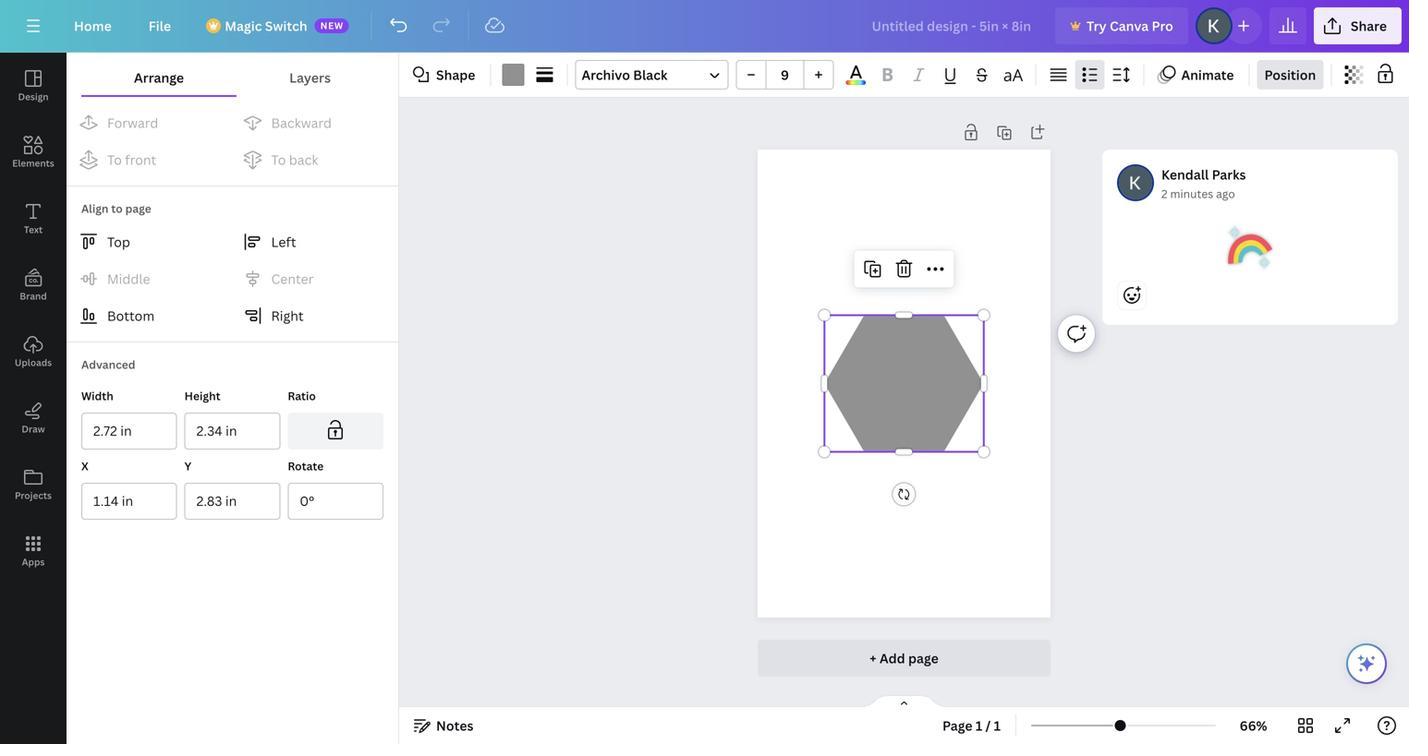 Task type: vqa. For each thing, say whether or not it's contained in the screenshot.
'Category' button
no



Task type: describe. For each thing, give the bounding box(es) containing it.
ratio
[[288, 389, 316, 404]]

66%
[[1240, 718, 1267, 735]]

file
[[149, 17, 171, 35]]

color range image
[[846, 81, 866, 85]]

text button
[[0, 186, 67, 252]]

canva assistant image
[[1356, 653, 1378, 676]]

66% button
[[1224, 712, 1284, 741]]

main menu bar
[[0, 0, 1409, 53]]

left
[[271, 233, 296, 251]]

notes
[[436, 718, 474, 735]]

+ add page button
[[758, 640, 1051, 677]]

kendall parks 2 minutes ago
[[1162, 166, 1246, 201]]

+ add page
[[870, 650, 939, 668]]

uploads button
[[0, 319, 67, 385]]

black
[[633, 66, 668, 84]]

try canva pro button
[[1055, 7, 1188, 44]]

archivo black
[[582, 66, 668, 84]]

kendall
[[1162, 166, 1209, 183]]

try
[[1087, 17, 1107, 35]]

align to page list
[[67, 224, 398, 335]]

add
[[880, 650, 905, 668]]

share button
[[1314, 7, 1402, 44]]

design
[[18, 91, 49, 103]]

apps button
[[0, 518, 67, 585]]

animate button
[[1152, 60, 1242, 90]]

uploads
[[15, 357, 52, 369]]

home link
[[59, 7, 126, 44]]

Width text field
[[93, 414, 165, 449]]

layers button
[[237, 60, 384, 95]]

magic switch
[[225, 17, 307, 35]]

kendall parks list
[[1102, 150, 1406, 384]]

forward button
[[70, 104, 229, 141]]

middle button
[[70, 261, 229, 298]]

notes button
[[407, 712, 481, 741]]

to front
[[107, 151, 156, 169]]

width
[[81, 389, 113, 404]]

top
[[107, 233, 130, 251]]

page 1 / 1
[[943, 718, 1001, 735]]

forward
[[107, 114, 158, 132]]

bottom button
[[70, 298, 229, 335]]

2 1 from the left
[[994, 718, 1001, 735]]

animate
[[1182, 66, 1234, 84]]

Design title text field
[[857, 7, 1048, 44]]

X text field
[[93, 484, 165, 519]]

center
[[271, 270, 314, 288]]

page for align to page
[[125, 201, 151, 216]]

front
[[125, 151, 156, 169]]

arrange
[[134, 69, 184, 86]]

Y text field
[[197, 484, 268, 519]]

minutes
[[1170, 186, 1214, 201]]

align
[[81, 201, 109, 216]]

share
[[1351, 17, 1387, 35]]

to for to front
[[107, 151, 122, 169]]

pro
[[1152, 17, 1174, 35]]

shape button
[[407, 60, 483, 90]]

draw
[[22, 423, 45, 436]]

to
[[111, 201, 123, 216]]

position button
[[1257, 60, 1324, 90]]

try canva pro
[[1087, 17, 1174, 35]]

draw button
[[0, 385, 67, 452]]

left button
[[234, 224, 393, 261]]

to back button
[[234, 141, 393, 178]]

advanced
[[81, 357, 135, 372]]



Task type: locate. For each thing, give the bounding box(es) containing it.
0 horizontal spatial to
[[107, 151, 122, 169]]

x
[[81, 459, 88, 474]]

brand
[[20, 290, 47, 303]]

top button
[[70, 224, 229, 261]]

archivo black button
[[575, 60, 729, 90]]

list containing forward
[[67, 104, 398, 178]]

new
[[320, 19, 344, 32]]

to inside button
[[107, 151, 122, 169]]

backward
[[271, 114, 332, 132]]

0 horizontal spatial page
[[125, 201, 151, 216]]

to left "back"
[[271, 151, 286, 169]]

0 vertical spatial page
[[125, 201, 151, 216]]

list
[[67, 104, 398, 178]]

backward button
[[234, 104, 393, 141]]

1 horizontal spatial 1
[[994, 718, 1001, 735]]

page right to
[[125, 201, 151, 216]]

rotate
[[288, 459, 324, 474]]

2 to from the left
[[271, 151, 286, 169]]

1 1 from the left
[[976, 718, 983, 735]]

center button
[[234, 261, 393, 298]]

elements button
[[0, 119, 67, 186]]

middle
[[107, 270, 150, 288]]

home
[[74, 17, 112, 35]]

1 horizontal spatial to
[[271, 151, 286, 169]]

to front button
[[70, 141, 229, 178]]

align to page
[[81, 201, 151, 216]]

archivo
[[582, 66, 630, 84]]

design button
[[0, 53, 67, 119]]

projects button
[[0, 452, 67, 518]]

canva
[[1110, 17, 1149, 35]]

Rotate text field
[[300, 484, 372, 519]]

1 vertical spatial page
[[908, 650, 939, 668]]

side panel tab list
[[0, 53, 67, 585]]

expressing gratitude image
[[1228, 225, 1273, 270]]

layers
[[289, 69, 331, 86]]

right button
[[234, 298, 393, 335]]

text
[[24, 224, 43, 236]]

group
[[736, 60, 834, 90]]

shape
[[436, 66, 475, 84]]

file button
[[134, 7, 186, 44]]

to left front
[[107, 151, 122, 169]]

– – number field
[[772, 66, 798, 84]]

projects
[[15, 490, 52, 502]]

page right add
[[908, 650, 939, 668]]

1
[[976, 718, 983, 735], [994, 718, 1001, 735]]

height
[[185, 389, 220, 404]]

Height text field
[[197, 414, 268, 449]]

magic
[[225, 17, 262, 35]]

y
[[185, 459, 192, 474]]

#919191 image
[[502, 64, 524, 86], [502, 64, 524, 86]]

page
[[943, 718, 973, 735]]

page for + add page
[[908, 650, 939, 668]]

position
[[1265, 66, 1316, 84]]

arrange button
[[81, 60, 237, 95]]

ago
[[1216, 186, 1235, 201]]

to for to back
[[271, 151, 286, 169]]

elements
[[12, 157, 54, 170]]

parks
[[1212, 166, 1246, 183]]

0 horizontal spatial 1
[[976, 718, 983, 735]]

back
[[289, 151, 318, 169]]

to back
[[271, 151, 318, 169]]

brand button
[[0, 252, 67, 319]]

page
[[125, 201, 151, 216], [908, 650, 939, 668]]

bottom
[[107, 307, 155, 325]]

1 right the /
[[994, 718, 1001, 735]]

right
[[271, 307, 304, 325]]

apps
[[22, 556, 45, 569]]

1 to from the left
[[107, 151, 122, 169]]

switch
[[265, 17, 307, 35]]

1 horizontal spatial page
[[908, 650, 939, 668]]

+
[[870, 650, 877, 668]]

page inside button
[[908, 650, 939, 668]]

1 left the /
[[976, 718, 983, 735]]

/
[[986, 718, 991, 735]]

2
[[1162, 186, 1168, 201]]

show pages image
[[860, 695, 949, 710]]

to
[[107, 151, 122, 169], [271, 151, 286, 169]]

to inside button
[[271, 151, 286, 169]]



